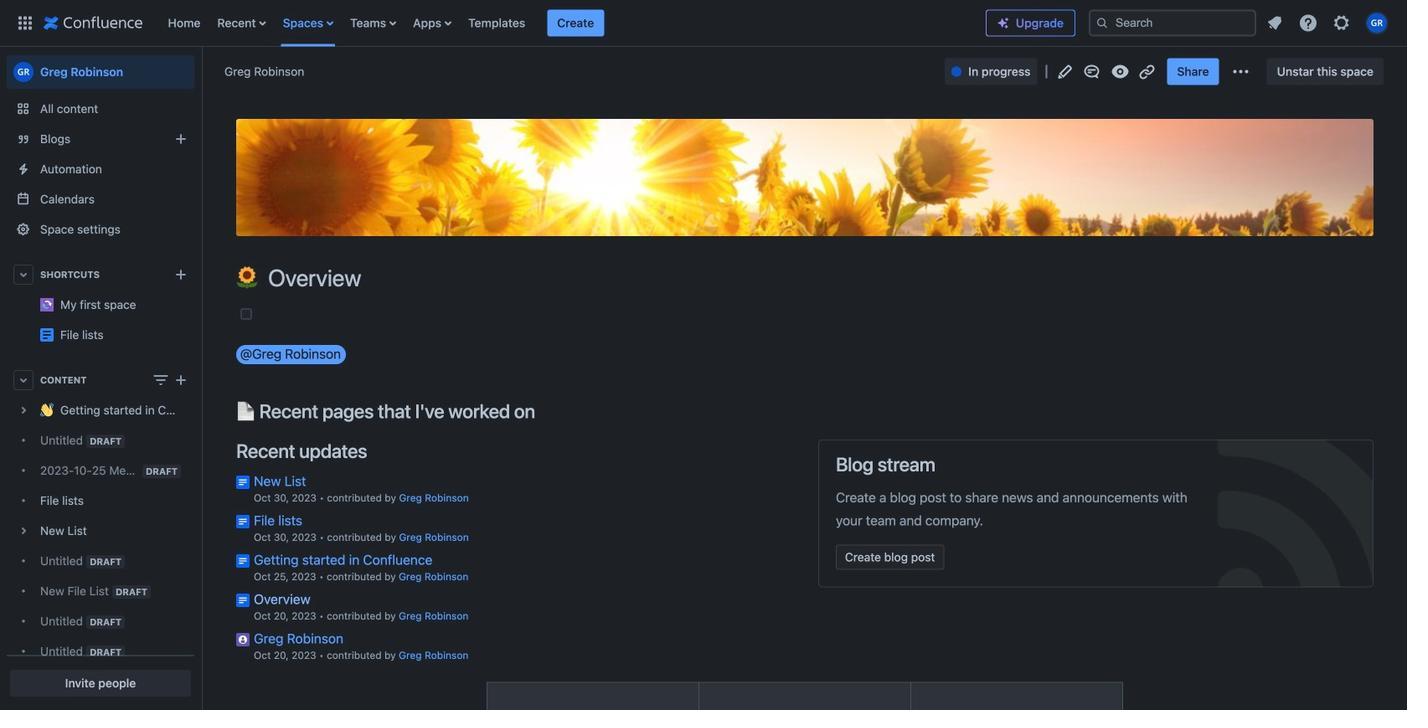 Task type: locate. For each thing, give the bounding box(es) containing it.
create a blog image
[[171, 129, 191, 149]]

create a page image
[[171, 370, 191, 391]]

search image
[[1096, 16, 1110, 30]]

file lists image
[[40, 329, 54, 342]]

list for appswitcher icon
[[160, 0, 986, 47]]

settings icon image
[[1333, 13, 1353, 33]]

banner
[[0, 0, 1408, 47]]

tree
[[7, 396, 194, 711]]

:sunflower: image
[[236, 267, 258, 289], [236, 267, 258, 289]]

0 horizontal spatial list
[[160, 0, 986, 47]]

more actions image
[[1232, 62, 1252, 82]]

list item
[[547, 10, 604, 36]]

copy link image
[[1138, 62, 1158, 82]]

appswitcher icon image
[[15, 13, 35, 33]]

None search field
[[1089, 10, 1257, 36]]

help icon image
[[1299, 13, 1319, 33]]

confluence image
[[44, 13, 143, 33], [44, 13, 143, 33]]

list for premium image on the top right of the page
[[1260, 8, 1398, 38]]

list
[[160, 0, 986, 47], [1260, 8, 1398, 38]]

1 horizontal spatial list
[[1260, 8, 1398, 38]]



Task type: describe. For each thing, give the bounding box(es) containing it.
list item inside list
[[547, 10, 604, 36]]

tree inside 'space' element
[[7, 396, 194, 711]]

premium image
[[997, 16, 1011, 30]]

space element
[[0, 47, 201, 711]]

global element
[[10, 0, 986, 47]]

add shortcut image
[[171, 265, 191, 285]]

Search field
[[1089, 10, 1257, 36]]

copy image
[[534, 401, 554, 421]]

stop watching image
[[1111, 62, 1131, 82]]

edit this page image
[[1055, 62, 1076, 82]]

change view image
[[151, 370, 171, 391]]

notification icon image
[[1265, 13, 1286, 33]]

collapse sidebar image
[[183, 55, 220, 89]]



Task type: vqa. For each thing, say whether or not it's contained in the screenshot.
leftmost File lists
no



